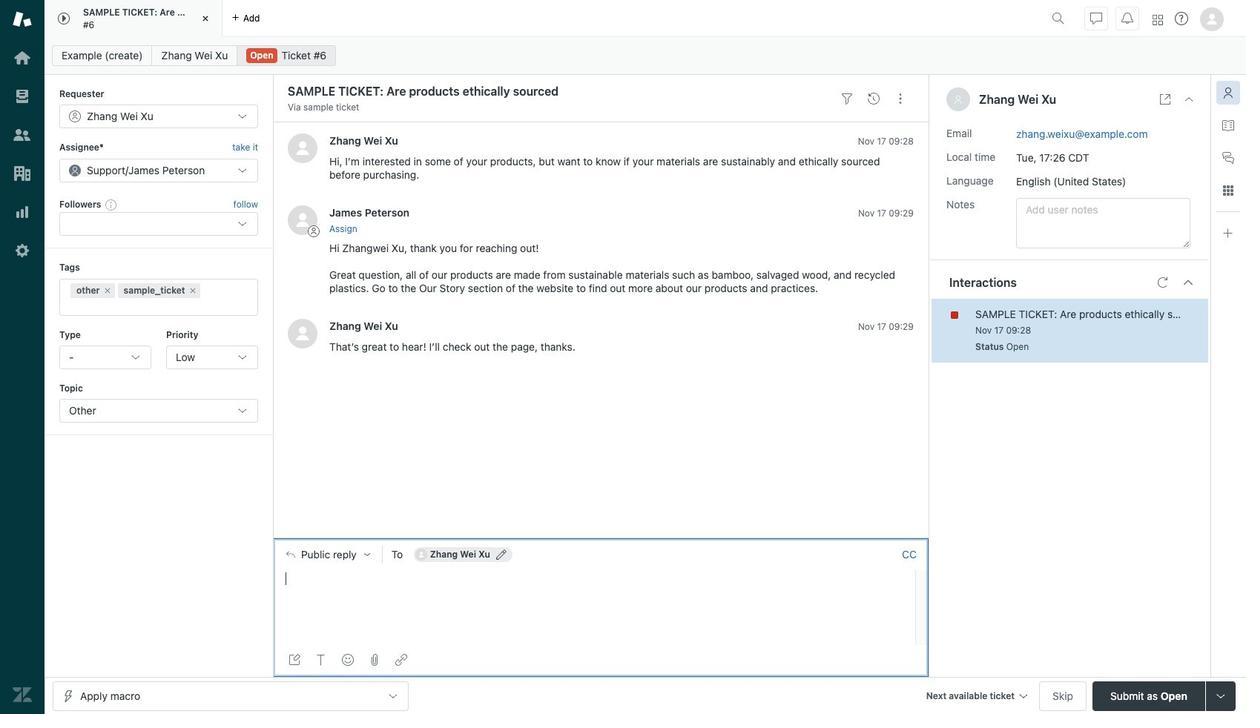Task type: locate. For each thing, give the bounding box(es) containing it.
1 vertical spatial avatar image
[[288, 206, 317, 235]]

events image
[[868, 92, 880, 104]]

1 horizontal spatial nov 17 09:28 text field
[[975, 325, 1031, 336]]

close image
[[198, 11, 213, 26]]

0 vertical spatial avatar image
[[288, 134, 317, 163]]

tab
[[45, 0, 223, 37]]

conversationlabel log
[[273, 122, 929, 538]]

reporting image
[[13, 202, 32, 222]]

close image
[[1183, 93, 1195, 105]]

0 horizontal spatial nov 17 09:28 text field
[[858, 136, 914, 147]]

get help image
[[1175, 12, 1188, 25]]

Subject field
[[285, 82, 831, 100]]

notifications image
[[1121, 12, 1133, 24]]

Nov 17 09:29 text field
[[858, 208, 914, 219]]

organizations image
[[13, 164, 32, 183]]

views image
[[13, 87, 32, 106]]

2 vertical spatial avatar image
[[288, 319, 317, 348]]

Add user notes text field
[[1016, 198, 1190, 248]]

user image
[[954, 95, 963, 104]]

Nov 17 09:29 text field
[[858, 321, 914, 332]]

Nov 17 09:28 text field
[[858, 136, 914, 147], [975, 325, 1031, 336]]

avatar image
[[288, 134, 317, 163], [288, 206, 317, 235], [288, 319, 317, 348]]

info on adding followers image
[[106, 199, 117, 211]]

customer context image
[[1222, 87, 1234, 99]]

user image
[[955, 96, 961, 104]]

apps image
[[1222, 185, 1234, 197]]

1 vertical spatial nov 17 09:28 text field
[[975, 325, 1031, 336]]

filter image
[[841, 92, 853, 104]]

remove image
[[188, 286, 197, 295]]



Task type: vqa. For each thing, say whether or not it's contained in the screenshot.
bottom Close "image"
yes



Task type: describe. For each thing, give the bounding box(es) containing it.
customers image
[[13, 125, 32, 145]]

3 avatar image from the top
[[288, 319, 317, 348]]

zhang.weixu@example.com image
[[415, 549, 427, 561]]

draft mode image
[[289, 654, 300, 666]]

Public reply composer text field
[[280, 570, 911, 601]]

add attachment image
[[369, 654, 380, 666]]

get started image
[[13, 48, 32, 67]]

add link (cmd k) image
[[395, 654, 407, 666]]

tabs tab list
[[45, 0, 1046, 37]]

edit user image
[[496, 549, 506, 560]]

view more details image
[[1159, 93, 1171, 105]]

button displays agent's chat status as invisible. image
[[1090, 12, 1102, 24]]

2 avatar image from the top
[[288, 206, 317, 235]]

zendesk image
[[13, 685, 32, 705]]

secondary element
[[45, 41, 1246, 70]]

0 vertical spatial nov 17 09:28 text field
[[858, 136, 914, 147]]

remove image
[[103, 286, 112, 295]]

main element
[[0, 0, 45, 714]]

knowledge image
[[1222, 119, 1234, 131]]

1 avatar image from the top
[[288, 134, 317, 163]]

zendesk support image
[[13, 10, 32, 29]]

admin image
[[13, 241, 32, 260]]

displays possible ticket submission types image
[[1215, 690, 1227, 702]]

zendesk products image
[[1153, 14, 1163, 25]]

format text image
[[315, 654, 327, 666]]

ticket actions image
[[894, 92, 906, 104]]

insert emojis image
[[342, 654, 354, 666]]

hide composer image
[[595, 532, 607, 544]]



